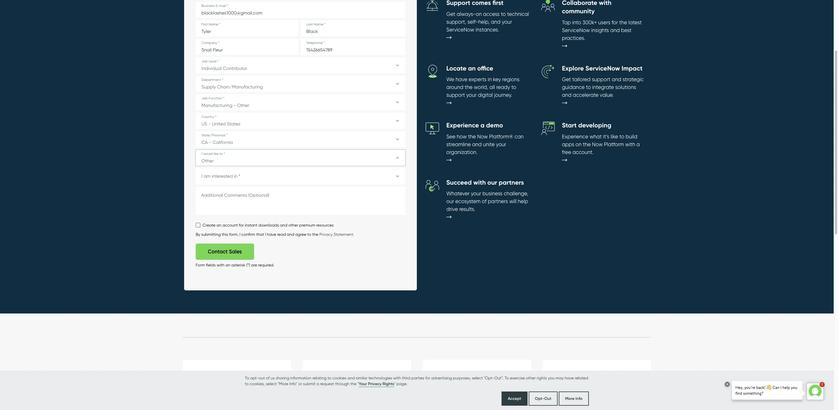 Task type: vqa. For each thing, say whether or not it's contained in the screenshot.
Select your country "icon"
no



Task type: locate. For each thing, give the bounding box(es) containing it.
a right as
[[223, 370, 227, 378]]

in right news
[[596, 377, 602, 385]]

the up request
[[325, 370, 334, 378]]

1 vertical spatial now
[[592, 141, 603, 147]]

the inside experience what it's like to build apps on the now platform with a free account.
[[583, 141, 591, 147]]

with down build
[[625, 141, 635, 147]]

latest inside tap into 300k+ users for the latest servicenow insights and best practices.
[[629, 19, 642, 25]]

1 horizontal spatial select
[[472, 376, 483, 380]]

1 vertical spatial of
[[266, 376, 270, 380]]

your inside whatever your business challenge, our ecosystem of partners will help drive results.
[[471, 191, 481, 197]]

servicenow down support,
[[446, 27, 474, 33]]

1 horizontal spatial now
[[592, 141, 603, 147]]

1 horizontal spatial team
[[604, 370, 620, 378]]

other left rights
[[526, 376, 536, 380]]

1 vertical spatial get
[[562, 76, 571, 82]]

1 vertical spatial partners
[[488, 198, 508, 205]]

0 horizontal spatial of
[[266, 376, 270, 380]]

0 horizontal spatial we
[[192, 370, 202, 378]]

latest up through
[[336, 370, 353, 378]]

in inside we have experts in key regions around the world, all ready to support your digital journey.
[[488, 76, 492, 82]]

your down the platform®
[[496, 141, 506, 147]]

with up users
[[599, 0, 612, 7]]

to right out".
[[505, 376, 509, 380]]

i right "form,"
[[240, 232, 240, 237]]

None text field
[[196, 187, 405, 215]]

1 horizontal spatial experience
[[562, 134, 588, 140]]

experience for experience what it's like to build apps on the now platform with a free account.
[[562, 134, 588, 140]]

0 horizontal spatial team
[[229, 370, 244, 378]]

locate
[[446, 64, 466, 72]]

to right agree
[[307, 232, 311, 237]]

tap
[[562, 19, 571, 25]]

with inside connect with our team for breaking news in your region, including recent acquisitions, media opportunities, and more.
[[579, 370, 591, 378]]

region,
[[618, 377, 638, 385]]

for inside tap into 300k+ users for the latest servicenow insights and best practices.
[[612, 19, 618, 25]]

privacy down technologies
[[368, 381, 382, 387]]

what
[[590, 134, 602, 140]]

journey. down celebrating
[[192, 391, 215, 399]]

team left by
[[229, 370, 244, 378]]

1 horizontal spatial support
[[592, 76, 611, 82]]

now inside experience what it's like to build apps on the now platform with a free account.
[[592, 141, 603, 147]]

esg
[[432, 384, 444, 392]]

2 vertical spatial have
[[565, 376, 574, 380]]

1 vertical spatial on
[[576, 141, 582, 147]]

0 horizontal spatial support
[[446, 92, 465, 98]]

0 vertical spatial now
[[477, 134, 488, 140]]

support down around
[[446, 92, 465, 98]]

is
[[432, 391, 436, 399]]

1 horizontal spatial of
[[482, 198, 487, 205]]

can
[[515, 134, 524, 140]]

Last Name text field
[[301, 20, 405, 37]]

journey. inside the 'we win as a team by celebrating diversity, having empathy, and enjoying the journey.'
[[192, 391, 215, 399]]

(*)
[[246, 263, 250, 268]]

1 horizontal spatial privacy
[[368, 381, 382, 387]]

and up read
[[280, 223, 287, 228]]

1 vertical spatial our
[[446, 198, 454, 205]]

to inside experience what it's like to build apps on the now platform with a free account.
[[619, 134, 624, 140]]

account.
[[573, 149, 594, 155]]

account
[[222, 223, 238, 228]]

0 vertical spatial latest
[[629, 19, 642, 25]]

your inside we have experts in key regions around the world, all ready to support your digital journey.
[[466, 92, 477, 98]]

1 vertical spatial experience
[[562, 134, 588, 140]]

instances.
[[476, 27, 499, 33]]

latest
[[629, 19, 642, 25], [336, 370, 353, 378]]

developing
[[578, 121, 611, 129]]

create an account for instant downloads and other premium resources
[[203, 223, 334, 228]]

" left the page.
[[394, 381, 396, 386]]

1 horizontal spatial news,
[[460, 370, 477, 378]]

.
[[353, 232, 354, 237]]

on up account. at the top right of page
[[576, 141, 582, 147]]

servicenow up get tailored support and strategic guidance to integrate solutions and accelerate value.
[[586, 64, 620, 72]]

select
[[472, 376, 483, 380], [266, 381, 277, 386]]

similar
[[356, 376, 368, 380]]

your down world,
[[466, 92, 477, 98]]

and left similar
[[347, 376, 355, 380]]

team inside the 'we win as a team by celebrating diversity, having empathy, and enjoying the journey.'
[[229, 370, 244, 378]]

have right may
[[565, 376, 574, 380]]

key
[[493, 76, 501, 82]]

news, up initiatives,
[[460, 370, 477, 378]]

see up submit
[[312, 370, 323, 378]]

advertising
[[431, 376, 452, 380]]

world,
[[474, 84, 488, 90]]

we inside the 'we win as a team by celebrating diversity, having empathy, and enjoying the journey.'
[[192, 370, 202, 378]]

experience up apps
[[562, 134, 588, 140]]

1 news, from the left
[[383, 370, 400, 378]]

the up 'best'
[[619, 19, 627, 25]]

partnerships,
[[312, 384, 351, 392]]

news,
[[383, 370, 400, 378], [460, 370, 477, 378]]

0 horizontal spatial i
[[240, 232, 240, 237]]

1 horizontal spatial an
[[225, 263, 230, 268]]

0 horizontal spatial experience
[[446, 121, 479, 129]]

locate an office
[[446, 64, 493, 72]]

other up agree
[[288, 223, 298, 228]]

exercise
[[510, 376, 525, 380]]

experience
[[446, 121, 479, 129], [562, 134, 588, 140]]

your left region,
[[603, 377, 616, 385]]

for right parties at the bottom of page
[[425, 376, 430, 380]]

a left demo
[[481, 121, 485, 129]]

for inside connect with our team for breaking news in your region, including recent acquisitions, media opportunities, and more.
[[621, 370, 629, 378]]

2 i from the left
[[265, 232, 266, 237]]

select down us
[[266, 381, 277, 386]]

0 horizontal spatial our
[[446, 198, 454, 205]]

" inside 'your privacy rights " page.'
[[394, 381, 396, 386]]

our up recent
[[593, 370, 603, 378]]

the
[[619, 19, 627, 25], [465, 84, 473, 90], [468, 134, 476, 140], [583, 141, 591, 147], [312, 232, 318, 237], [325, 370, 334, 378], [350, 381, 357, 386], [261, 384, 271, 392], [438, 391, 448, 399]]

0 vertical spatial journey.
[[494, 92, 512, 98]]

other inside the to opt-out of us sharing information relating to cookies and similar technologies with third parties for advertising purposes, select "opt-out".  to exercise other rights you may have related to cookies, select "more info" or submit a request through the "
[[526, 376, 536, 380]]

1 horizontal spatial i
[[265, 232, 266, 237]]

1 horizontal spatial see
[[446, 134, 456, 140]]

1 vertical spatial journey.
[[192, 391, 215, 399]]

1 horizontal spatial in
[[596, 377, 602, 385]]

and left unite
[[472, 141, 482, 147]]

for left instant
[[239, 223, 244, 228]]

Business E-mail text field
[[196, 2, 405, 18]]

0 horizontal spatial have
[[267, 232, 276, 237]]

the down experts
[[465, 84, 473, 90]]

we left win
[[192, 370, 202, 378]]

it's
[[603, 134, 609, 140]]

on up help, on the right top
[[476, 11, 482, 17]]

around
[[446, 84, 463, 90]]

1 horizontal spatial latest
[[629, 19, 642, 25]]

now up unite
[[477, 134, 488, 140]]

for right users
[[612, 19, 618, 25]]

whatever
[[446, 191, 470, 197]]

0 vertical spatial support
[[592, 76, 611, 82]]

the right the how
[[468, 134, 476, 140]]

for inside the to opt-out of us sharing information relating to cookies and similar technologies with third parties for advertising purposes, select "opt-out".  to exercise other rights you may have related to cookies, select "more info" or submit a request through the "
[[425, 376, 430, 380]]

updates,
[[337, 377, 363, 385]]

a down build
[[637, 141, 640, 147]]

on inside experience what it's like to build apps on the now platform with a free account.
[[576, 141, 582, 147]]

see for see how the now platform® can streamline and unite your organization.
[[446, 134, 456, 140]]

1 vertical spatial see
[[312, 370, 323, 378]]

our up business
[[487, 179, 497, 186]]

1 horizontal spatial to
[[505, 376, 509, 380]]

your up the ecosystem
[[471, 191, 481, 197]]

experience inside experience what it's like to build apps on the now platform with a free account.
[[562, 134, 588, 140]]

on
[[476, 11, 482, 17], [576, 141, 582, 147]]

1 horizontal spatial other
[[526, 376, 536, 380]]

and inside the to opt-out of us sharing information relating to cookies and similar technologies with third parties for advertising purposes, select "opt-out".  to exercise other rights you may have related to cookies, select "more info" or submit a request through the "
[[347, 376, 355, 380]]

whatever your business challenge, our ecosystem of partners will help drive results.
[[446, 191, 528, 212]]

1 horizontal spatial "
[[394, 381, 396, 386]]

0 vertical spatial have
[[456, 76, 467, 82]]

2 horizontal spatial have
[[565, 376, 574, 380]]

1 i from the left
[[240, 232, 240, 237]]

1 " from the left
[[358, 381, 359, 386]]

support up integrate
[[592, 76, 611, 82]]

now down "what"
[[592, 141, 603, 147]]

statement
[[334, 232, 353, 237]]

results.
[[459, 206, 475, 212]]

i right the that
[[265, 232, 266, 237]]

and down region,
[[615, 391, 627, 399]]

privacy statement link
[[319, 232, 353, 237]]

for up acquisitions,
[[621, 370, 629, 378]]

a
[[481, 121, 485, 129], [637, 141, 640, 147], [223, 370, 227, 378], [316, 381, 319, 386]]

1 horizontal spatial have
[[456, 76, 467, 82]]

and inside get always-on access to technical support, self-help, and your servicenow instances.
[[491, 19, 500, 25]]

to right access
[[501, 11, 506, 17]]

get for get tailored support and strategic guidance to integrate solutions and accelerate value.
[[562, 76, 571, 82]]

0 horizontal spatial now
[[477, 134, 488, 140]]

0 horizontal spatial select
[[266, 381, 277, 386]]

Telephone telephone field
[[301, 39, 405, 55]]

in
[[488, 76, 492, 82], [596, 377, 602, 385]]

0 horizontal spatial journey.
[[192, 391, 215, 399]]

1 vertical spatial support
[[446, 92, 465, 98]]

0 vertical spatial see
[[446, 134, 456, 140]]

to left opt-
[[245, 376, 249, 380]]

0 horizontal spatial an
[[217, 223, 221, 228]]

"more
[[278, 381, 288, 386]]

2 vertical spatial our
[[593, 370, 603, 378]]

challenge,
[[504, 191, 528, 197]]

and
[[491, 19, 500, 25], [610, 27, 620, 33], [612, 76, 621, 82], [562, 92, 572, 98], [472, 141, 482, 147], [280, 223, 287, 228], [287, 232, 294, 237], [347, 376, 355, 380], [221, 384, 233, 392], [353, 384, 364, 392], [477, 384, 489, 392], [615, 391, 627, 399]]

support
[[592, 76, 611, 82], [446, 92, 465, 98]]

2 news, from the left
[[460, 370, 477, 378]]

1 horizontal spatial get
[[562, 76, 571, 82]]

1 vertical spatial an
[[217, 223, 221, 228]]

into
[[572, 19, 581, 25]]

info
[[576, 396, 583, 401]]

more info
[[565, 396, 583, 401]]

0 vertical spatial an
[[468, 64, 476, 72]]

the left your
[[350, 381, 357, 386]]

team up acquisitions,
[[604, 370, 620, 378]]

and down similar
[[353, 384, 364, 392]]

0 vertical spatial privacy
[[319, 232, 333, 237]]

to inside we have experts in key regions around the world, all ready to support your digital journey.
[[511, 84, 516, 90]]

our for succeed
[[487, 179, 497, 186]]

1 horizontal spatial on
[[576, 141, 582, 147]]

to right like
[[619, 134, 624, 140]]

and inside financial news, investor conferences, earnings calls, esg initiatives, and more—this is the place.
[[477, 384, 489, 392]]

we up around
[[446, 76, 454, 82]]

an for create
[[217, 223, 221, 228]]

we for we win as a team by celebrating diversity, having empathy, and enjoying the journey.
[[192, 370, 202, 378]]

1 team from the left
[[229, 370, 244, 378]]

2 horizontal spatial an
[[468, 64, 476, 72]]

an right create
[[217, 223, 221, 228]]

1 vertical spatial latest
[[336, 370, 353, 378]]

1 vertical spatial other
[[526, 376, 536, 380]]

to
[[501, 11, 506, 17], [511, 84, 516, 90], [586, 84, 591, 90], [619, 134, 624, 140], [307, 232, 311, 237], [328, 376, 331, 380], [245, 381, 249, 386]]

start developing
[[562, 121, 611, 129]]

an left asterisk
[[225, 263, 230, 268]]

0 vertical spatial get
[[446, 11, 455, 17]]

our for connect
[[593, 370, 603, 378]]

partners down business
[[488, 198, 508, 205]]

of down business
[[482, 198, 487, 205]]

journey. down ready
[[494, 92, 512, 98]]

required.
[[258, 263, 274, 268]]

a inside the to opt-out of us sharing information relating to cookies and similar technologies with third parties for advertising purposes, select "opt-out".  to exercise other rights you may have related to cookies, select "more info" or submit a request through the "
[[316, 381, 319, 386]]

see inside see the latest company news, product updates, partnerships, and innovations.
[[312, 370, 323, 378]]

1 horizontal spatial we
[[446, 76, 454, 82]]

servicenow down into
[[562, 27, 590, 33]]

an for locate
[[468, 64, 476, 72]]

and left 'best'
[[610, 27, 620, 33]]

0 horizontal spatial on
[[476, 11, 482, 17]]

and down guidance
[[562, 92, 572, 98]]

we inside we have experts in key regions around the world, all ready to support your digital journey.
[[446, 76, 454, 82]]

partners up challenge,
[[499, 179, 524, 186]]

enjoying
[[234, 384, 260, 392]]

connect with our team for breaking news in your region, including recent acquisitions, media opportunities, and more.
[[552, 370, 638, 405]]

get up support,
[[446, 11, 455, 17]]

to up accelerate
[[586, 84, 591, 90]]

1 vertical spatial select
[[266, 381, 277, 386]]

see left the how
[[446, 134, 456, 140]]

select left "opt-
[[472, 376, 483, 380]]

the inside we have experts in key regions around the world, all ready to support your digital journey.
[[465, 84, 473, 90]]

1 vertical spatial in
[[596, 377, 602, 385]]

0 horizontal spatial news,
[[383, 370, 400, 378]]

an up experts
[[468, 64, 476, 72]]

and down as
[[221, 384, 233, 392]]

0 horizontal spatial get
[[446, 11, 455, 17]]

latest up 'best'
[[629, 19, 642, 25]]

community
[[562, 7, 595, 15]]

0 horizontal spatial latest
[[336, 370, 353, 378]]

the down out
[[261, 384, 271, 392]]

your down technical
[[502, 19, 512, 25]]

with up recent
[[579, 370, 591, 378]]

have down downloads on the bottom of page
[[267, 232, 276, 237]]

0 vertical spatial of
[[482, 198, 487, 205]]

your privacy rights link
[[359, 381, 394, 387]]

the up account. at the top right of page
[[583, 141, 591, 147]]

experience up the how
[[446, 121, 479, 129]]

with inside the to opt-out of us sharing information relating to cookies and similar technologies with third parties for advertising purposes, select "opt-out".  to exercise other rights you may have related to cookies, select "more info" or submit a request through the "
[[393, 376, 401, 380]]

unite
[[483, 141, 495, 147]]

and inside the 'we win as a team by celebrating diversity, having empathy, and enjoying the journey.'
[[221, 384, 233, 392]]

2 horizontal spatial our
[[593, 370, 603, 378]]

of left us
[[266, 376, 270, 380]]

2 " from the left
[[394, 381, 396, 386]]

0 vertical spatial we
[[446, 76, 454, 82]]

more—this
[[491, 384, 521, 392]]

our inside connect with our team for breaking news in your region, including recent acquisitions, media opportunities, and more.
[[593, 370, 603, 378]]

get inside get tailored support and strategic guidance to integrate solutions and accelerate value.
[[562, 76, 571, 82]]

latest inside see the latest company news, product updates, partnerships, and innovations.
[[336, 370, 353, 378]]

1 horizontal spatial journey.
[[494, 92, 512, 98]]

on inside get always-on access to technical support, self-help, and your servicenow instances.
[[476, 11, 482, 17]]

and down access
[[491, 19, 500, 25]]

0 horizontal spatial other
[[288, 223, 298, 228]]

all
[[490, 84, 495, 90]]

in left key
[[488, 76, 492, 82]]

contact sales button
[[196, 244, 254, 260]]

to down by
[[245, 381, 249, 386]]

and inside "see how the now platform® can streamline and unite your organization."
[[472, 141, 482, 147]]

and down "opt-
[[477, 384, 489, 392]]

other
[[288, 223, 298, 228], [526, 376, 536, 380]]

by
[[196, 232, 200, 237]]

0 vertical spatial on
[[476, 11, 482, 17]]

0 vertical spatial select
[[472, 376, 483, 380]]

downloads
[[258, 223, 279, 228]]

to down regions
[[511, 84, 516, 90]]

1 horizontal spatial our
[[487, 179, 497, 186]]

" down similar
[[358, 381, 359, 386]]

insights
[[591, 27, 609, 33]]

through
[[335, 381, 349, 386]]

news, up rights
[[383, 370, 400, 378]]

have up around
[[456, 76, 467, 82]]

privacy down resources
[[319, 232, 333, 237]]

a down relating
[[316, 381, 319, 386]]

solutions
[[615, 84, 636, 90]]

see inside "see how the now platform® can streamline and unite your organization."
[[446, 134, 456, 140]]

your inside "see how the now platform® can streamline and unite your organization."
[[496, 141, 506, 147]]

2 team from the left
[[604, 370, 620, 378]]

to inside get always-on access to technical support, self-help, and your servicenow instances.
[[501, 11, 506, 17]]

celebrating
[[192, 377, 226, 385]]

an
[[468, 64, 476, 72], [217, 223, 221, 228], [225, 263, 230, 268]]

1 vertical spatial we
[[192, 370, 202, 378]]

like
[[611, 134, 618, 140]]

and right read
[[287, 232, 294, 237]]

0 vertical spatial our
[[487, 179, 497, 186]]

0 vertical spatial partners
[[499, 179, 524, 186]]

guidance
[[562, 84, 585, 90]]

integrate
[[592, 84, 614, 90]]

First Name text field
[[196, 20, 298, 37]]

always-
[[457, 11, 476, 17]]

how
[[457, 134, 467, 140]]

relating
[[312, 376, 327, 380]]

0 vertical spatial in
[[488, 76, 492, 82]]

0 vertical spatial other
[[288, 223, 298, 228]]

the right is
[[438, 391, 448, 399]]

2 vertical spatial an
[[225, 263, 230, 268]]

with up the page.
[[393, 376, 401, 380]]

ready
[[496, 84, 510, 90]]

free
[[562, 149, 571, 155]]

see the latest company news, product updates, partnerships, and innovations.
[[312, 370, 402, 392]]

sales
[[229, 249, 242, 255]]

our up drive
[[446, 198, 454, 205]]

company
[[354, 370, 382, 378]]

0 horizontal spatial see
[[312, 370, 323, 378]]

support inside get tailored support and strategic guidance to integrate solutions and accelerate value.
[[592, 76, 611, 82]]

0 vertical spatial experience
[[446, 121, 479, 129]]

0 horizontal spatial "
[[358, 381, 359, 386]]

0 horizontal spatial to
[[245, 376, 249, 380]]

get up guidance
[[562, 76, 571, 82]]

get inside get always-on access to technical support, self-help, and your servicenow instances.
[[446, 11, 455, 17]]

earnings
[[471, 377, 497, 385]]

0 horizontal spatial in
[[488, 76, 492, 82]]



Task type: describe. For each thing, give the bounding box(es) containing it.
that
[[256, 232, 264, 237]]

partners inside whatever your business challenge, our ecosystem of partners will help drive results.
[[488, 198, 508, 205]]

experience a demo
[[446, 121, 503, 129]]

get for get always-on access to technical support, self-help, and your servicenow instances.
[[446, 11, 455, 17]]

office
[[477, 64, 493, 72]]

out
[[259, 376, 265, 380]]

succeed
[[446, 179, 472, 186]]

recent
[[581, 384, 600, 392]]

0 horizontal spatial privacy
[[319, 232, 333, 237]]

Company text field
[[196, 39, 298, 55]]

your privacy rights " page.
[[359, 381, 407, 387]]

build
[[626, 134, 637, 140]]

succeed with our partners
[[446, 179, 524, 186]]

will
[[509, 198, 517, 205]]

with inside collaborate with community
[[599, 0, 612, 7]]

the inside "see how the now platform® can streamline and unite your organization."
[[468, 134, 476, 140]]

regions
[[502, 76, 520, 82]]

get always-on access to technical support, self-help, and your servicenow instances. link
[[426, 0, 530, 48]]

get tailored support and strategic guidance to integrate solutions and accelerate value.
[[562, 76, 644, 98]]

the inside tap into 300k+ users for the latest servicenow insights and best practices.
[[619, 19, 627, 25]]

your inside connect with our team for breaking news in your region, including recent acquisitions, media opportunities, and more.
[[603, 377, 616, 385]]

cookies
[[332, 376, 346, 380]]

to inside get tailored support and strategic guidance to integrate solutions and accelerate value.
[[586, 84, 591, 90]]

of inside the to opt-out of us sharing information relating to cookies and similar technologies with third parties for advertising purposes, select "opt-out".  to exercise other rights you may have related to cookies, select "more info" or submit a request through the "
[[266, 376, 270, 380]]

more info button
[[559, 392, 589, 406]]

the inside financial news, investor conferences, earnings calls, esg initiatives, and more—this is the place.
[[438, 391, 448, 399]]

have inside we have experts in key regions around the world, all ready to support your digital journey.
[[456, 76, 467, 82]]

the inside the to opt-out of us sharing information relating to cookies and similar technologies with third parties for advertising purposes, select "opt-out".  to exercise other rights you may have related to cookies, select "more info" or submit a request through the "
[[350, 381, 357, 386]]

help,
[[478, 19, 490, 25]]

submit
[[303, 381, 315, 386]]

cookies,
[[250, 381, 265, 386]]

the inside the 'we win as a team by celebrating diversity, having empathy, and enjoying the journey.'
[[261, 384, 271, 392]]

have inside the to opt-out of us sharing information relating to cookies and similar technologies with third parties for advertising purposes, select "opt-out".  to exercise other rights you may have related to cookies, select "more info" or submit a request through the "
[[565, 376, 574, 380]]

financial
[[432, 370, 459, 378]]

parties
[[411, 376, 424, 380]]

demo
[[486, 121, 503, 129]]

with right fields at left bottom
[[217, 263, 224, 268]]

financial news, investor conferences, earnings calls, esg initiatives, and more—this is the place.
[[432, 370, 521, 399]]

submitting
[[201, 232, 221, 237]]

a inside experience what it's like to build apps on the now platform with a free account.
[[637, 141, 640, 147]]

"opt-
[[484, 376, 494, 380]]

rights
[[383, 381, 394, 387]]

see for see the latest company news, product updates, partnerships, and innovations.
[[312, 370, 323, 378]]

instant
[[245, 223, 257, 228]]

collaborate with community
[[562, 0, 612, 15]]

platform
[[604, 141, 624, 147]]

to up request
[[328, 376, 331, 380]]

and inside connect with our team for breaking news in your region, including recent acquisitions, media opportunities, and more.
[[615, 391, 627, 399]]

we for we have experts in key regions around the world, all ready to support your digital journey.
[[446, 76, 454, 82]]

in inside connect with our team for breaking news in your region, including recent acquisitions, media opportunities, and more.
[[596, 377, 602, 385]]

form
[[196, 263, 205, 268]]

asterisk
[[231, 263, 245, 268]]

your
[[359, 381, 367, 387]]

technologies
[[369, 376, 392, 380]]

of inside whatever your business challenge, our ecosystem of partners will help drive results.
[[482, 198, 487, 205]]

we have experts in key regions around the world, all ready to support your digital journey.
[[446, 76, 520, 98]]

out".
[[494, 376, 504, 380]]

this
[[222, 232, 228, 237]]

with up business
[[473, 179, 486, 186]]

the inside see the latest company news, product updates, partnerships, and innovations.
[[325, 370, 334, 378]]

empathy,
[[192, 384, 220, 392]]

start
[[562, 121, 577, 129]]

get always-on access to technical support, self-help, and your servicenow instances.
[[446, 11, 529, 33]]

conferences,
[[432, 377, 469, 385]]

journey. inside we have experts in key regions around the world, all ready to support your digital journey.
[[494, 92, 512, 98]]

servicenow inside tap into 300k+ users for the latest servicenow insights and best practices.
[[562, 27, 590, 33]]

premium
[[299, 223, 315, 228]]

experience for experience a demo
[[446, 121, 479, 129]]

diversity,
[[228, 377, 254, 385]]

users
[[598, 19, 610, 25]]

experience what it's like to build apps on the now platform with a free account.
[[562, 134, 640, 155]]

as
[[215, 370, 222, 378]]

the down premium
[[312, 232, 318, 237]]

fields
[[206, 263, 216, 268]]

access
[[483, 11, 500, 17]]

1 vertical spatial privacy
[[368, 381, 382, 387]]

your inside get always-on access to technical support, self-help, and your servicenow instances.
[[502, 19, 512, 25]]

2 to from the left
[[505, 376, 509, 380]]

impact
[[622, 64, 643, 72]]

product
[[312, 377, 335, 385]]

us
[[271, 376, 275, 380]]

see how the now platform® can streamline and unite your organization.
[[446, 134, 524, 155]]

form fields with an asterisk (*) are required.
[[196, 263, 274, 268]]

support,
[[446, 19, 466, 25]]

you
[[548, 376, 555, 380]]

team inside connect with our team for breaking news in your region, including recent acquisitions, media opportunities, and more.
[[604, 370, 620, 378]]

third
[[402, 376, 410, 380]]

tap into 300k+ users for the latest servicenow insights and best practices.
[[562, 19, 642, 41]]

and up solutions
[[612, 76, 621, 82]]

read
[[277, 232, 286, 237]]

breaking
[[552, 377, 578, 385]]

more
[[565, 396, 575, 401]]

accept button
[[502, 392, 528, 406]]

support inside we have experts in key regions around the world, all ready to support your digital journey.
[[446, 92, 465, 98]]

strategic
[[623, 76, 644, 82]]

opt-
[[250, 376, 259, 380]]

explore
[[562, 64, 584, 72]]

news, inside see the latest company news, product updates, partnerships, and innovations.
[[383, 370, 400, 378]]

innovations.
[[366, 384, 402, 392]]

a inside the 'we win as a team by celebrating diversity, having empathy, and enjoying the journey.'
[[223, 370, 227, 378]]

now inside "see how the now platform® can streamline and unite your organization."
[[477, 134, 488, 140]]

300k+
[[583, 19, 597, 25]]

resources
[[316, 223, 334, 228]]

and inside tap into 300k+ users for the latest servicenow insights and best practices.
[[610, 27, 620, 33]]

experts
[[469, 76, 487, 82]]

more.
[[552, 398, 568, 405]]

connect
[[552, 370, 577, 378]]

having
[[255, 377, 276, 385]]

may
[[556, 376, 564, 380]]

and inside see the latest company news, product updates, partnerships, and innovations.
[[353, 384, 364, 392]]

confirm
[[241, 232, 255, 237]]

our inside whatever your business challenge, our ecosystem of partners will help drive results.
[[446, 198, 454, 205]]

1 vertical spatial have
[[267, 232, 276, 237]]

to opt-out of us sharing information relating to cookies and similar technologies with third parties for advertising purposes, select "opt-out".  to exercise other rights you may have related to cookies, select "more info" or submit a request through the "
[[245, 376, 588, 386]]

help
[[518, 198, 528, 205]]

with inside experience what it's like to build apps on the now platform with a free account.
[[625, 141, 635, 147]]

including
[[552, 384, 579, 392]]

news, inside financial news, investor conferences, earnings calls, esg initiatives, and more—this is the place.
[[460, 370, 477, 378]]

self-
[[468, 19, 478, 25]]

drive
[[446, 206, 458, 212]]

related
[[575, 376, 588, 380]]

1 to from the left
[[245, 376, 249, 380]]

business
[[482, 191, 503, 197]]

" inside the to opt-out of us sharing information relating to cookies and similar technologies with third parties for advertising purposes, select "opt-out".  to exercise other rights you may have related to cookies, select "more info" or submit a request through the "
[[358, 381, 359, 386]]

servicenow inside get always-on access to technical support, self-help, and your servicenow instances.
[[446, 27, 474, 33]]



